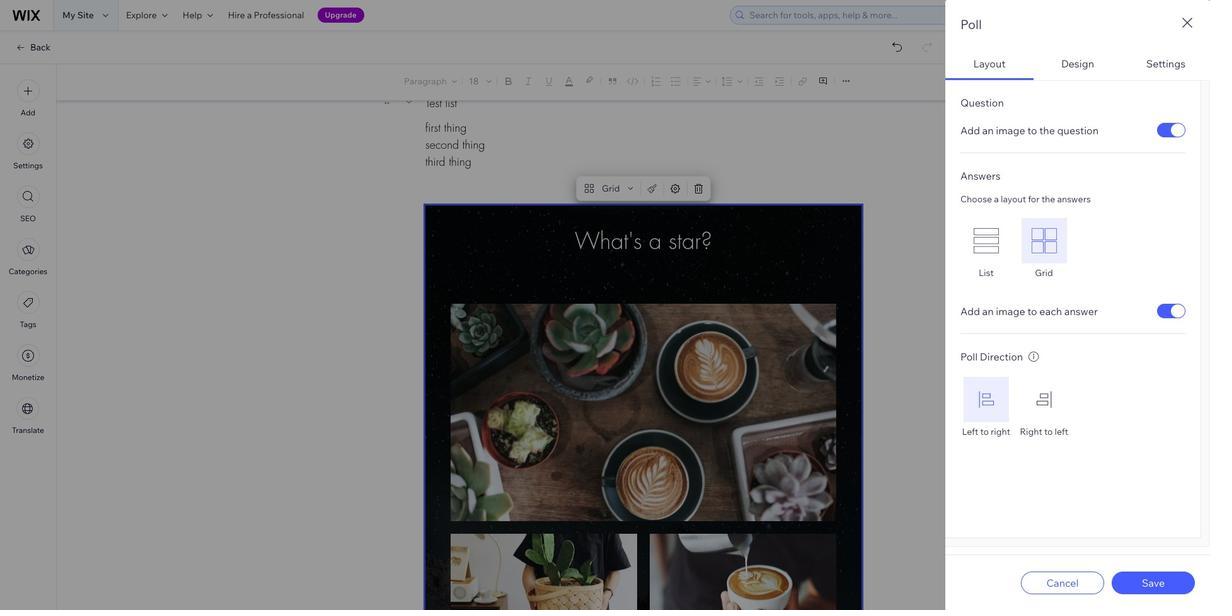 Task type: locate. For each thing, give the bounding box(es) containing it.
0 vertical spatial grid
[[602, 183, 620, 194]]

thing right third
[[449, 154, 472, 169]]

the
[[1040, 124, 1055, 136], [1042, 194, 1056, 205]]

thing
[[444, 120, 467, 135], [463, 137, 485, 152], [449, 154, 472, 169]]

0 vertical spatial image
[[996, 124, 1026, 136]]

1 vertical spatial grid
[[1035, 267, 1053, 279]]

a left layout
[[994, 194, 999, 205]]

poll inside layout tab panel
[[961, 351, 978, 363]]

add an image to each answer button
[[961, 305, 1098, 317]]

0 horizontal spatial settings
[[13, 161, 43, 170]]

list box
[[961, 218, 1186, 279], [961, 377, 1186, 438]]

settings inside 'tab list'
[[1147, 57, 1186, 70]]

menu
[[0, 72, 56, 443]]

to left each
[[1028, 305, 1038, 317]]

tab list containing layout
[[946, 49, 1211, 547]]

for
[[1028, 194, 1040, 205]]

0 horizontal spatial a
[[247, 9, 252, 21]]

add an image to the question button
[[961, 124, 1099, 136]]

grid inside layout tab panel
[[1035, 267, 1053, 279]]

translate
[[12, 426, 44, 435]]

list
[[979, 267, 994, 279]]

tab list
[[946, 49, 1211, 547]]

1 horizontal spatial a
[[994, 194, 999, 205]]

poll left direction
[[961, 351, 978, 363]]

back button
[[15, 42, 51, 53]]

layout
[[974, 57, 1006, 70]]

1 vertical spatial poll
[[961, 351, 978, 363]]

0 vertical spatial a
[[247, 9, 252, 21]]

design button
[[1034, 49, 1122, 80]]

image left each
[[996, 305, 1026, 317]]

2 poll from the top
[[961, 351, 978, 363]]

answers
[[1058, 194, 1091, 205]]

0 vertical spatial poll
[[961, 16, 982, 32]]

my
[[62, 9, 75, 21]]

1 vertical spatial the
[[1042, 194, 1056, 205]]

a right hire
[[247, 9, 252, 21]]

2 list box from the top
[[961, 377, 1186, 438]]

add
[[21, 108, 35, 117], [961, 124, 980, 136], [961, 305, 980, 317]]

an
[[983, 124, 994, 136], [983, 305, 994, 317]]

add button
[[17, 79, 39, 117]]

add inside button
[[21, 108, 35, 117]]

notes button
[[1135, 74, 1186, 91]]

save
[[1142, 577, 1165, 589]]

the right for
[[1042, 194, 1056, 205]]

a inside tab panel
[[994, 194, 999, 205]]

2 vertical spatial add
[[961, 305, 980, 317]]

grid
[[602, 183, 620, 194], [1035, 267, 1053, 279]]

0 vertical spatial thing
[[444, 120, 467, 135]]

question
[[1058, 124, 1099, 136]]

settings up notes on the right top of page
[[1147, 57, 1186, 70]]

image down question
[[996, 124, 1026, 136]]

1 vertical spatial image
[[996, 305, 1026, 317]]

Search for tools, apps, help & more... field
[[746, 6, 1037, 24]]

settings
[[1147, 57, 1186, 70], [13, 161, 43, 170]]

the for for
[[1042, 194, 1056, 205]]

poll for poll direction
[[961, 351, 978, 363]]

right to left
[[1020, 426, 1069, 438]]

a for layout
[[994, 194, 999, 205]]

image for the
[[996, 124, 1026, 136]]

0 vertical spatial the
[[1040, 124, 1055, 136]]

the for to
[[1040, 124, 1055, 136]]

settings up seo button
[[13, 161, 43, 170]]

layout
[[1001, 194, 1026, 205]]

0 vertical spatial settings
[[1147, 57, 1186, 70]]

poll up layout
[[961, 16, 982, 32]]

thing right second
[[463, 137, 485, 152]]

2 image from the top
[[996, 305, 1026, 317]]

a for professional
[[247, 9, 252, 21]]

1 horizontal spatial settings button
[[1122, 49, 1211, 80]]

1 vertical spatial settings button
[[13, 132, 43, 170]]

settings button
[[1122, 49, 1211, 80], [13, 132, 43, 170]]

an down question
[[983, 124, 994, 136]]

0 vertical spatial an
[[983, 124, 994, 136]]

paragraph button
[[402, 73, 460, 90]]

an down list
[[983, 305, 994, 317]]

0 vertical spatial settings button
[[1122, 49, 1211, 80]]

image for each
[[996, 305, 1026, 317]]

1 horizontal spatial grid
[[1035, 267, 1053, 279]]

1 vertical spatial list box
[[961, 377, 1186, 438]]

translate button
[[12, 397, 44, 435]]

1 poll from the top
[[961, 16, 982, 32]]

hire a professional link
[[221, 0, 312, 30]]

notes
[[1158, 77, 1182, 88]]

image
[[996, 124, 1026, 136], [996, 305, 1026, 317]]

menu containing add
[[0, 72, 56, 443]]

cancel
[[1047, 577, 1079, 589]]

left
[[1055, 426, 1069, 438]]

1 horizontal spatial settings
[[1147, 57, 1186, 70]]

first thing second thing third thing
[[426, 120, 485, 169]]

2 an from the top
[[983, 305, 994, 317]]

save button
[[1112, 572, 1195, 594]]

0 horizontal spatial grid
[[602, 183, 620, 194]]

the left 'question'
[[1040, 124, 1055, 136]]

poll
[[961, 16, 982, 32], [961, 351, 978, 363]]

1 vertical spatial a
[[994, 194, 999, 205]]

1 list box from the top
[[961, 218, 1186, 279]]

right
[[1020, 426, 1043, 438]]

1 vertical spatial an
[[983, 305, 994, 317]]

1 image from the top
[[996, 124, 1026, 136]]

to left 'question'
[[1028, 124, 1038, 136]]

0 vertical spatial list box
[[961, 218, 1186, 279]]

each
[[1040, 305, 1062, 317]]

1 an from the top
[[983, 124, 994, 136]]

to left left
[[1045, 426, 1053, 438]]

to
[[1028, 124, 1038, 136], [1028, 305, 1038, 317], [981, 426, 989, 438], [1045, 426, 1053, 438]]

list box containing list
[[961, 218, 1186, 279]]

a
[[247, 9, 252, 21], [994, 194, 999, 205]]

0 horizontal spatial settings button
[[13, 132, 43, 170]]

monetize button
[[12, 344, 44, 382]]

poll for poll
[[961, 16, 982, 32]]

thing up second
[[444, 120, 467, 135]]

0 vertical spatial add
[[21, 108, 35, 117]]

1 vertical spatial add
[[961, 124, 980, 136]]



Task type: describe. For each thing, give the bounding box(es) containing it.
tags
[[20, 320, 36, 329]]

help
[[183, 9, 202, 21]]

test list
[[426, 96, 457, 110]]

tags button
[[17, 291, 39, 329]]

first
[[426, 120, 441, 135]]

left to right
[[962, 426, 1011, 438]]

monetize
[[12, 373, 44, 382]]

choose
[[961, 194, 992, 205]]

hire
[[228, 9, 245, 21]]

add an image to the question
[[961, 124, 1099, 136]]

direction
[[980, 351, 1023, 363]]

grid button
[[579, 180, 638, 197]]

upgrade
[[325, 10, 357, 20]]

add for add an image to each answer
[[961, 305, 980, 317]]

cancel button
[[1021, 572, 1105, 594]]

answers
[[961, 170, 1001, 182]]

categories button
[[9, 238, 47, 276]]

test
[[426, 96, 442, 110]]

grid inside button
[[602, 183, 620, 194]]

add an image to each answer
[[961, 305, 1098, 317]]

list box containing left to right
[[961, 377, 1186, 438]]

answer
[[1065, 305, 1098, 317]]

layout button
[[946, 49, 1034, 80]]

seo
[[20, 214, 36, 223]]

third
[[426, 154, 445, 169]]

upgrade button
[[317, 8, 364, 23]]

poll direction
[[961, 351, 1023, 363]]

2 vertical spatial thing
[[449, 154, 472, 169]]

right
[[991, 426, 1011, 438]]

hire a professional
[[228, 9, 304, 21]]

professional
[[254, 9, 304, 21]]

add for add an image to the question
[[961, 124, 980, 136]]

an for add an image to each answer
[[983, 305, 994, 317]]

choose a layout for the answers
[[961, 194, 1091, 205]]

my site
[[62, 9, 94, 21]]

explore
[[126, 9, 157, 21]]

an for add an image to the question
[[983, 124, 994, 136]]

help button
[[175, 0, 221, 30]]

second
[[426, 137, 459, 152]]

left
[[962, 426, 979, 438]]

add for add
[[21, 108, 35, 117]]

list
[[445, 96, 457, 110]]

1 vertical spatial thing
[[463, 137, 485, 152]]

to right left
[[981, 426, 989, 438]]

layout tab panel
[[946, 80, 1211, 547]]

design
[[1062, 57, 1095, 70]]

site
[[77, 9, 94, 21]]

question
[[961, 96, 1004, 109]]

paragraph
[[404, 76, 447, 87]]

1 vertical spatial settings
[[13, 161, 43, 170]]

back
[[30, 42, 51, 53]]

categories
[[9, 267, 47, 276]]

seo button
[[17, 185, 39, 223]]



Task type: vqa. For each thing, say whether or not it's contained in the screenshot.
UNSAVED VIEW field
no



